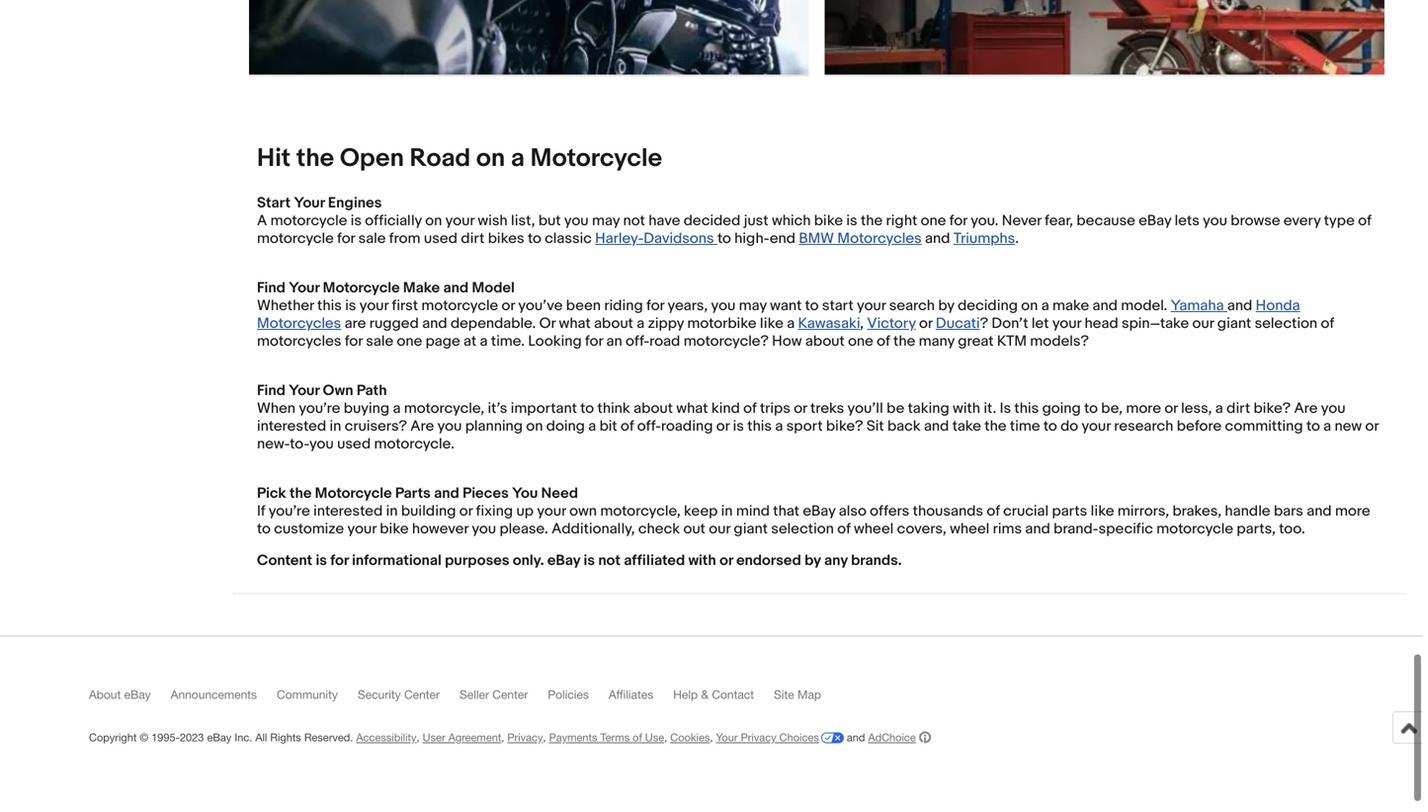 Task type: locate. For each thing, give the bounding box(es) containing it.
1 horizontal spatial one
[[848, 333, 874, 351]]

and adchoice
[[844, 732, 916, 745]]

1 vertical spatial what
[[677, 400, 708, 418]]

years,
[[668, 297, 708, 315]]

your right do
[[1082, 418, 1111, 436]]

make
[[1053, 297, 1090, 315]]

0 horizontal spatial motorcycle,
[[404, 400, 485, 418]]

more right too.
[[1336, 503, 1371, 521]]

triumphs link
[[954, 230, 1016, 248]]

1 vertical spatial motorcycle
[[323, 279, 400, 297]]

0 horizontal spatial about
[[594, 315, 634, 333]]

1 horizontal spatial this
[[748, 418, 772, 436]]

2 horizontal spatial one
[[921, 212, 947, 230]]

fixing
[[476, 503, 513, 521]]

1 vertical spatial giant
[[734, 521, 768, 538]]

1 horizontal spatial none text field
[[825, 0, 1385, 76]]

, left the cookies link
[[665, 732, 668, 745]]

motorcycle.
[[374, 436, 455, 453]]

it's
[[488, 400, 508, 418]]

are
[[1295, 400, 1319, 418], [411, 418, 434, 436]]

you've
[[519, 297, 563, 315]]

1 horizontal spatial about
[[634, 400, 673, 418]]

1 horizontal spatial giant
[[1218, 315, 1252, 333]]

0 horizontal spatial bike
[[380, 521, 409, 538]]

one
[[921, 212, 947, 230], [397, 333, 422, 351], [848, 333, 874, 351]]

harley-davidsons link
[[595, 230, 714, 248]]

selection up any
[[772, 521, 834, 538]]

security center
[[358, 688, 440, 702]]

may
[[592, 212, 620, 230], [739, 297, 767, 315]]

1 vertical spatial may
[[739, 297, 767, 315]]

of right type
[[1359, 212, 1372, 230]]

0 horizontal spatial center
[[404, 688, 440, 702]]

to inside pick the motorcycle parts and pieces you need if you're interested in building or fixing up your own motorcycle, keep in mind that ebay also offers thousands of crucial parts like mirrors, brakes, handle bars and more to customize your bike however you please. additionally, check out our giant selection of wheel covers, wheel rims and brand-specific motorcycle parts, too.
[[257, 521, 271, 538]]

motorcycles inside honda motorcycles
[[257, 315, 341, 333]]

motorcycle up customize
[[315, 485, 392, 503]]

rights
[[270, 732, 301, 745]]

may right classic
[[592, 212, 620, 230]]

1 horizontal spatial selection
[[1255, 315, 1318, 333]]

not down additionally,
[[599, 552, 621, 570]]

help & contact link
[[674, 688, 774, 711]]

1 vertical spatial our
[[709, 521, 731, 538]]

additionally,
[[552, 521, 635, 538]]

1 vertical spatial find
[[257, 382, 286, 400]]

0 vertical spatial not
[[623, 212, 646, 230]]

also
[[839, 503, 867, 521]]

your left own
[[289, 382, 320, 400]]

motorcycle inside pick the motorcycle parts and pieces you need if you're interested in building or fixing up your own motorcycle, keep in mind that ebay also offers thousands of crucial parts like mirrors, brakes, handle bars and more to customize your bike however you please. additionally, check out our giant selection of wheel covers, wheel rims and brand-specific motorcycle parts, too.
[[315, 485, 392, 503]]

handle
[[1226, 503, 1271, 521]]

are right the cruisers?
[[411, 418, 434, 436]]

motorcycle
[[271, 212, 347, 230], [257, 230, 334, 248], [422, 297, 499, 315], [1157, 521, 1234, 538]]

1 vertical spatial selection
[[772, 521, 834, 538]]

our right the spin—take
[[1193, 315, 1215, 333]]

2 horizontal spatial about
[[806, 333, 845, 351]]

a inside ? don't let your head spin—take our giant selection of motorcycles for sale one page at a time. looking for an off-road motorcycle? how about one of the many great ktm models?
[[480, 333, 488, 351]]

by inside find your motorcycle make and model whether this is your first motorcycle or you've been riding for years, you may want to start your search by deciding on a make and model. yamaha and
[[939, 297, 955, 315]]

user
[[423, 732, 446, 745]]

in down own
[[330, 418, 342, 436]]

doing
[[547, 418, 585, 436]]

to inside find your motorcycle make and model whether this is your first motorcycle or you've been riding for years, you may want to start your search by deciding on a make and model. yamaha and
[[806, 297, 819, 315]]

spin—take
[[1122, 315, 1190, 333]]

to left high-
[[718, 230, 732, 248]]

and right rims
[[1026, 521, 1051, 538]]

new-
[[257, 436, 290, 453]]

is left rugged
[[345, 297, 356, 315]]

1 horizontal spatial not
[[623, 212, 646, 230]]

you're
[[299, 400, 341, 418], [269, 503, 310, 521]]

1 vertical spatial used
[[337, 436, 371, 453]]

on right road
[[476, 143, 505, 174]]

your right start
[[857, 297, 886, 315]]

and
[[926, 230, 951, 248], [443, 279, 469, 297], [1093, 297, 1118, 315], [1228, 297, 1253, 315], [422, 315, 448, 333], [924, 418, 950, 436], [434, 485, 460, 503], [1307, 503, 1333, 521], [1026, 521, 1051, 538], [847, 732, 866, 745]]

find up the new-
[[257, 382, 286, 400]]

0 horizontal spatial selection
[[772, 521, 834, 538]]

you right years,
[[711, 297, 736, 315]]

0 vertical spatial motorcycles
[[838, 230, 922, 248]]

ebay right only.
[[548, 552, 581, 570]]

2 center from the left
[[493, 688, 528, 702]]

bike right which
[[815, 212, 843, 230]]

and left the adchoice
[[847, 732, 866, 745]]

this right kind
[[748, 418, 772, 436]]

bike? right before
[[1254, 400, 1291, 418]]

sport
[[787, 418, 823, 436]]

None text field
[[249, 0, 809, 76], [825, 0, 1385, 76]]

cookies
[[671, 732, 710, 745]]

center inside security center 'link'
[[404, 688, 440, 702]]

on right from
[[425, 212, 442, 230]]

motorcycle, inside pick the motorcycle parts and pieces you need if you're interested in building or fixing up your own motorcycle, keep in mind that ebay also offers thousands of crucial parts like mirrors, brakes, handle bars and more to customize your bike however you please. additionally, check out our giant selection of wheel covers, wheel rims and brand-specific motorcycle parts, too.
[[601, 503, 681, 521]]

or right roading
[[717, 418, 730, 436]]

of left crucial
[[987, 503, 1000, 521]]

center inside 'seller center' link
[[493, 688, 528, 702]]

interested down own
[[257, 418, 326, 436]]

bikes
[[488, 230, 525, 248]]

your right up
[[537, 503, 566, 521]]

yamaha
[[1171, 297, 1225, 315]]

is down additionally,
[[584, 552, 595, 570]]

yamaha link
[[1171, 297, 1225, 315]]

time
[[1010, 418, 1041, 436]]

your inside start your engines a motorcycle is officially on your wish list, but you may not have decided just which bike is the right one for you. never fear, because ebay lets you browse every type of motorcycle for sale from used dirt bikes to classic
[[294, 194, 325, 212]]

research
[[1115, 418, 1174, 436]]

center for security center
[[404, 688, 440, 702]]

is inside find your own path when you're buying a motorcycle, it's important to think about what kind of trips or treks you'll be taking with it. is this going to be, more or less, a dirt bike? are you interested in cruisers? are you planning on doing a bit of off-roading or is this a sport bike? sit back and take the time to do your research before committing to a new or new-to-you used motorcycle.
[[733, 418, 744, 436]]

0 vertical spatial interested
[[257, 418, 326, 436]]

0 horizontal spatial our
[[709, 521, 731, 538]]

0 horizontal spatial this
[[317, 297, 342, 315]]

not
[[623, 212, 646, 230], [599, 552, 621, 570]]

, left "privacy" link
[[502, 732, 505, 745]]

not left have
[[623, 212, 646, 230]]

1 vertical spatial more
[[1336, 503, 1371, 521]]

are
[[345, 315, 366, 333]]

2 none text field from the left
[[825, 0, 1385, 76]]

off- inside find your own path when you're buying a motorcycle, it's important to think about what kind of trips or treks you'll be taking with it. is this going to be, more or less, a dirt bike? are you interested in cruisers? are you planning on doing a bit of off-roading or is this a sport bike? sit back and take the time to do your research before committing to a new or new-to-you used motorcycle.
[[638, 418, 661, 436]]

0 vertical spatial sale
[[359, 230, 386, 248]]

0 horizontal spatial by
[[805, 552, 821, 570]]

motorcycles right 'bmw'
[[838, 230, 922, 248]]

0 vertical spatial our
[[1193, 315, 1215, 333]]

1 vertical spatial like
[[1091, 503, 1115, 521]]

1 find from the top
[[257, 279, 286, 297]]

with inside find your own path when you're buying a motorcycle, it's important to think about what kind of trips or treks you'll be taking with it. is this going to be, more or less, a dirt bike? are you interested in cruisers? are you planning on doing a bit of off-roading or is this a sport bike? sit back and take the time to do your research before committing to a new or new-to-you used motorcycle.
[[953, 400, 981, 418]]

0 vertical spatial what
[[559, 315, 591, 333]]

our right out
[[709, 521, 731, 538]]

roading
[[661, 418, 713, 436]]

about left zippy
[[594, 315, 634, 333]]

your for engines
[[294, 194, 325, 212]]

whether
[[257, 297, 314, 315]]

1 horizontal spatial with
[[953, 400, 981, 418]]

1 vertical spatial you're
[[269, 503, 310, 521]]

off- inside ? don't let your head spin—take our giant selection of motorcycles for sale one page at a time. looking for an off-road motorcycle? how about one of the many great ktm models?
[[626, 333, 650, 351]]

zippy
[[648, 315, 684, 333]]

find
[[257, 279, 286, 297], [257, 382, 286, 400]]

harley-davidsons to high-end bmw motorcycles and triumphs .
[[595, 230, 1019, 248]]

wish
[[478, 212, 508, 230]]

your inside find your motorcycle make and model whether this is your first motorcycle or you've been riding for years, you may want to start your search by deciding on a make and model. yamaha and
[[289, 279, 320, 297]]

is
[[1000, 400, 1012, 418]]

motorcycle left parts,
[[1157, 521, 1234, 538]]

motorcycle inside find your motorcycle make and model whether this is your first motorcycle or you've been riding for years, you may want to start your search by deciding on a make and model. yamaha and
[[323, 279, 400, 297]]

&
[[702, 688, 709, 702]]

used
[[424, 230, 458, 248], [337, 436, 371, 453]]

the right take
[[985, 418, 1007, 436]]

in inside find your own path when you're buying a motorcycle, it's important to think about what kind of trips or treks you'll be taking with it. is this going to be, more or less, a dirt bike? are you interested in cruisers? are you planning on doing a bit of off-roading or is this a sport bike? sit back and take the time to do your research before committing to a new or new-to-you used motorcycle.
[[330, 418, 342, 436]]

up
[[517, 503, 534, 521]]

the inside start your engines a motorcycle is officially on your wish list, but you may not have decided just which bike is the right one for you. never fear, because ebay lets you browse every type of motorcycle for sale from used dirt bikes to classic
[[861, 212, 883, 230]]

0 vertical spatial find
[[257, 279, 286, 297]]

1 privacy from the left
[[508, 732, 543, 745]]

find inside find your motorcycle make and model whether this is your first motorcycle or you've been riding for years, you may want to start your search by deciding on a make and model. yamaha and
[[257, 279, 286, 297]]

by right search
[[939, 297, 955, 315]]

motorcycle down start
[[257, 230, 334, 248]]

seller
[[460, 688, 489, 702]]

may inside start your engines a motorcycle is officially on your wish list, but you may not have decided just which bike is the right one for you. never fear, because ebay lets you browse every type of motorcycle for sale from used dirt bikes to classic
[[592, 212, 620, 230]]

that
[[773, 503, 800, 521]]

what left kind
[[677, 400, 708, 418]]

1 horizontal spatial what
[[677, 400, 708, 418]]

1 vertical spatial sale
[[366, 333, 394, 351]]

, left user
[[417, 732, 420, 745]]

1 horizontal spatial by
[[939, 297, 955, 315]]

0 horizontal spatial giant
[[734, 521, 768, 538]]

policies link
[[548, 688, 609, 711]]

your for motorcycle
[[289, 279, 320, 297]]

and right make on the top of page
[[1093, 297, 1118, 315]]

your inside find your own path when you're buying a motorcycle, it's important to think about what kind of trips or treks you'll be taking with it. is this going to be, more or less, a dirt bike? are you interested in cruisers? are you planning on doing a bit of off-roading or is this a sport bike? sit back and take the time to do your research before committing to a new or new-to-you used motorcycle.
[[289, 382, 320, 400]]

on left doing
[[526, 418, 543, 436]]

been
[[566, 297, 601, 315]]

sale inside ? don't let your head spin—take our giant selection of motorcycles for sale one page at a time. looking for an off-road motorcycle? how about one of the many great ktm models?
[[366, 333, 394, 351]]

hit the open road on a motorcycle main content
[[0, 0, 1424, 613]]

0 horizontal spatial dirt
[[461, 230, 485, 248]]

1 horizontal spatial center
[[493, 688, 528, 702]]

your right start
[[294, 194, 325, 212]]

0 vertical spatial by
[[939, 297, 955, 315]]

you're right if on the bottom left
[[269, 503, 310, 521]]

our inside ? don't let your head spin—take our giant selection of motorcycles for sale one page at a time. looking for an off-road motorcycle? how about one of the many great ktm models?
[[1193, 315, 1215, 333]]

1 vertical spatial interested
[[314, 503, 383, 521]]

any
[[825, 552, 848, 570]]

crucial
[[1004, 503, 1049, 521]]

on up ktm
[[1022, 297, 1039, 315]]

the right pick
[[290, 485, 312, 503]]

0 vertical spatial giant
[[1218, 315, 1252, 333]]

to left be,
[[1085, 400, 1099, 418]]

committing
[[1226, 418, 1304, 436]]

center for seller center
[[493, 688, 528, 702]]

sale down first
[[366, 333, 394, 351]]

1 horizontal spatial privacy
[[741, 732, 777, 745]]

0 horizontal spatial what
[[559, 315, 591, 333]]

motorcycle up but
[[531, 143, 663, 174]]

road
[[650, 333, 681, 351]]

1 wheel from the left
[[854, 521, 894, 538]]

officially
[[365, 212, 422, 230]]

1 horizontal spatial motorcycles
[[838, 230, 922, 248]]

may left want
[[739, 297, 767, 315]]

your inside start your engines a motorcycle is officially on your wish list, but you may not have decided just which bike is the right one for you. never fear, because ebay lets you browse every type of motorcycle for sale from used dirt bikes to classic
[[446, 212, 475, 230]]

about down start
[[806, 333, 845, 351]]

find inside find your own path when you're buying a motorcycle, it's important to think about what kind of trips or treks you'll be taking with it. is this going to be, more or less, a dirt bike? are you interested in cruisers? are you planning on doing a bit of off-roading or is this a sport bike? sit back and take the time to do your research before committing to a new or new-to-you used motorcycle.
[[257, 382, 286, 400]]

your left first
[[360, 297, 389, 315]]

policies
[[548, 688, 589, 702]]

1 vertical spatial dirt
[[1227, 400, 1251, 418]]

1 none text field from the left
[[249, 0, 809, 76]]

motorcycle inside find your motorcycle make and model whether this is your first motorcycle or you've been riding for years, you may want to start your search by deciding on a make and model. yamaha and
[[422, 297, 499, 315]]

pieces
[[463, 485, 509, 503]]

1 horizontal spatial motorcycle,
[[601, 503, 681, 521]]

site map link
[[774, 688, 842, 711]]

check
[[639, 521, 680, 538]]

ktm
[[998, 333, 1027, 351]]

before
[[1177, 418, 1222, 436]]

, left victory
[[861, 315, 864, 333]]

privacy link
[[508, 732, 543, 745]]

motorcycle, up affiliated
[[601, 503, 681, 521]]

2 privacy from the left
[[741, 732, 777, 745]]

more inside pick the motorcycle parts and pieces you need if you're interested in building or fixing up your own motorcycle, keep in mind that ebay also offers thousands of crucial parts like mirrors, brakes, handle bars and more to customize your bike however you please. additionally, check out our giant selection of wheel covers, wheel rims and brand-specific motorcycle parts, too.
[[1336, 503, 1371, 521]]

1 vertical spatial by
[[805, 552, 821, 570]]

the inside ? don't let your head spin—take our giant selection of motorcycles for sale one page at a time. looking for an off-road motorcycle? how about one of the many great ktm models?
[[894, 333, 916, 351]]

all
[[255, 732, 267, 745]]

to left do
[[1044, 418, 1058, 436]]

1 horizontal spatial in
[[386, 503, 398, 521]]

to inside start your engines a motorcycle is officially on your wish list, but you may not have decided just which bike is the right one for you. never fear, because ebay lets you browse every type of motorcycle for sale from used dirt bikes to classic
[[528, 230, 542, 248]]

0 horizontal spatial used
[[337, 436, 371, 453]]

dirt left bikes
[[461, 230, 485, 248]]

a inside find your motorcycle make and model whether this is your first motorcycle or you've been riding for years, you may want to start your search by deciding on a make and model. yamaha and
[[1042, 297, 1050, 315]]

the left right
[[861, 212, 883, 230]]

affiliates link
[[609, 688, 674, 711]]

and right right
[[926, 230, 951, 248]]

your up motorcycles
[[289, 279, 320, 297]]

this right 'is'
[[1015, 400, 1039, 418]]

0 horizontal spatial privacy
[[508, 732, 543, 745]]

0 vertical spatial may
[[592, 212, 620, 230]]

of inside start your engines a motorcycle is officially on your wish list, but you may not have decided just which bike is the right one for you. never fear, because ebay lets you browse every type of motorcycle for sale from used dirt bikes to classic
[[1359, 212, 1372, 230]]

1 center from the left
[[404, 688, 440, 702]]

selection
[[1255, 315, 1318, 333], [772, 521, 834, 538]]

2 find from the top
[[257, 382, 286, 400]]

wheel left rims
[[950, 521, 990, 538]]

is down customize
[[316, 552, 327, 570]]

privacy
[[508, 732, 543, 745], [741, 732, 777, 745]]

2 wheel from the left
[[950, 521, 990, 538]]

find for find your own path when you're buying a motorcycle, it's important to think about what kind of trips or treks you'll be taking with it. is this going to be, more or less, a dirt bike? are you interested in cruisers? are you planning on doing a bit of off-roading or is this a sport bike? sit back and take the time to do your research before committing to a new or new-to-you used motorcycle.
[[257, 382, 286, 400]]

the inside pick the motorcycle parts and pieces you need if you're interested in building or fixing up your own motorcycle, keep in mind that ebay also offers thousands of crucial parts like mirrors, brakes, handle bars and more to customize your bike however you please. additionally, check out our giant selection of wheel covers, wheel rims and brand-specific motorcycle parts, too.
[[290, 485, 312, 503]]

0 vertical spatial with
[[953, 400, 981, 418]]

one left page
[[397, 333, 422, 351]]

1 vertical spatial motorcycle,
[[601, 503, 681, 521]]

only.
[[513, 552, 544, 570]]

0 vertical spatial bike
[[815, 212, 843, 230]]

accessibility
[[356, 732, 417, 745]]

is left trips
[[733, 418, 744, 436]]

0 horizontal spatial in
[[330, 418, 342, 436]]

ebay
[[1139, 212, 1172, 230], [803, 503, 836, 521], [548, 552, 581, 570], [124, 688, 151, 702], [207, 732, 232, 745]]

,
[[861, 315, 864, 333], [417, 732, 420, 745], [502, 732, 505, 745], [543, 732, 546, 745], [665, 732, 668, 745], [710, 732, 713, 745]]

0 horizontal spatial may
[[592, 212, 620, 230]]

1 vertical spatial not
[[599, 552, 621, 570]]

it.
[[984, 400, 997, 418]]

giant left honda
[[1218, 315, 1252, 333]]

harley-
[[595, 230, 644, 248]]

you inside find your motorcycle make and model whether this is your first motorcycle or you've been riding for years, you may want to start your search by deciding on a make and model. yamaha and
[[711, 297, 736, 315]]

for inside find your motorcycle make and model whether this is your first motorcycle or you've been riding for years, you may want to start your search by deciding on a make and model. yamaha and
[[647, 297, 665, 315]]

2023
[[180, 732, 204, 745]]

keep
[[684, 503, 718, 521]]

1 vertical spatial motorcycles
[[257, 315, 341, 333]]

0 horizontal spatial none text field
[[249, 0, 809, 76]]

bars
[[1275, 503, 1304, 521]]

of right kind
[[744, 400, 757, 418]]

1 horizontal spatial may
[[739, 297, 767, 315]]

you left planning
[[438, 418, 462, 436]]

with down out
[[689, 552, 717, 570]]

or right new
[[1366, 418, 1379, 436]]

0 horizontal spatial motorcycles
[[257, 315, 341, 333]]

the inside find your own path when you're buying a motorcycle, it's important to think about what kind of trips or treks you'll be taking with it. is this going to be, more or less, a dirt bike? are you interested in cruisers? are you planning on doing a bit of off-roading or is this a sport bike? sit back and take the time to do your research before committing to a new or new-to-you used motorcycle.
[[985, 418, 1007, 436]]

in left building
[[386, 503, 398, 521]]

selection inside ? don't let your head spin—take our giant selection of motorcycles for sale one page at a time. looking for an off-road motorcycle? how about one of the many great ktm models?
[[1255, 315, 1318, 333]]

to down pick
[[257, 521, 271, 538]]

purposes
[[445, 552, 510, 570]]

what right "or"
[[559, 315, 591, 333]]

0 vertical spatial motorcycle,
[[404, 400, 485, 418]]

center right seller
[[493, 688, 528, 702]]

our inside pick the motorcycle parts and pieces you need if you're interested in building or fixing up your own motorcycle, keep in mind that ebay also offers thousands of crucial parts like mirrors, brakes, handle bars and more to customize your bike however you please. additionally, check out our giant selection of wheel covers, wheel rims and brand-specific motorcycle parts, too.
[[709, 521, 731, 538]]

, inside hit the open road on a motorcycle main content
[[861, 315, 864, 333]]

please.
[[500, 521, 549, 538]]

2 vertical spatial motorcycle
[[315, 485, 392, 503]]

motorcycles left are
[[257, 315, 341, 333]]

in left mind in the right bottom of the page
[[721, 503, 733, 521]]

1 horizontal spatial more
[[1336, 503, 1371, 521]]

, down the help & contact link
[[710, 732, 713, 745]]

or left the you've
[[502, 297, 515, 315]]

bike up informational
[[380, 521, 409, 538]]

0 vertical spatial selection
[[1255, 315, 1318, 333]]

motorcycle up are
[[323, 279, 400, 297]]

0 vertical spatial like
[[760, 315, 784, 333]]

site map
[[774, 688, 822, 702]]

off- right think at the left
[[638, 418, 661, 436]]

motorcycle
[[531, 143, 663, 174], [323, 279, 400, 297], [315, 485, 392, 503]]

0 vertical spatial used
[[424, 230, 458, 248]]

a
[[511, 143, 525, 174], [1042, 297, 1050, 315], [637, 315, 645, 333], [787, 315, 795, 333], [480, 333, 488, 351], [393, 400, 401, 418], [1216, 400, 1224, 418], [589, 418, 596, 436], [776, 418, 783, 436], [1324, 418, 1332, 436]]

interested inside pick the motorcycle parts and pieces you need if you're interested in building or fixing up your own motorcycle, keep in mind that ebay also offers thousands of crucial parts like mirrors, brakes, handle bars and more to customize your bike however you please. additionally, check out our giant selection of wheel covers, wheel rims and brand-specific motorcycle parts, too.
[[314, 503, 383, 521]]

on inside find your motorcycle make and model whether this is your first motorcycle or you've been riding for years, you may want to start your search by deciding on a make and model. yamaha and
[[1022, 297, 1039, 315]]

find your own path when you're buying a motorcycle, it's important to think about what kind of trips or treks you'll be taking with it. is this going to be, more or less, a dirt bike? are you interested in cruisers? are you planning on doing a bit of off-roading or is this a sport bike? sit back and take the time to do your research before committing to a new or new-to-you used motorcycle.
[[257, 382, 1379, 453]]

1 vertical spatial off-
[[638, 418, 661, 436]]

0 vertical spatial off-
[[626, 333, 650, 351]]

giant up endorsed
[[734, 521, 768, 538]]

1 horizontal spatial dirt
[[1227, 400, 1251, 418]]

start
[[257, 194, 291, 212]]

1 horizontal spatial are
[[1295, 400, 1319, 418]]

1 vertical spatial bike
[[380, 521, 409, 538]]

2 horizontal spatial this
[[1015, 400, 1039, 418]]

1 horizontal spatial bike
[[815, 212, 843, 230]]

0 vertical spatial more
[[1127, 400, 1162, 418]]

1 horizontal spatial our
[[1193, 315, 1215, 333]]

0 vertical spatial motorcycle
[[531, 143, 663, 174]]

0 vertical spatial you're
[[299, 400, 341, 418]]

wheel up "brands."
[[854, 521, 894, 538]]

0 horizontal spatial with
[[689, 552, 717, 570]]

and left take
[[924, 418, 950, 436]]

0 vertical spatial dirt
[[461, 230, 485, 248]]

or left fixing
[[460, 503, 473, 521]]

is right 'bmw'
[[847, 212, 858, 230]]

but
[[539, 212, 561, 230]]

1 horizontal spatial like
[[1091, 503, 1115, 521]]

seller center
[[460, 688, 528, 702]]

bit
[[600, 418, 618, 436]]

1 horizontal spatial wheel
[[950, 521, 990, 538]]

by left any
[[805, 552, 821, 570]]

1 horizontal spatial used
[[424, 230, 458, 248]]

about right think at the left
[[634, 400, 673, 418]]

pick the motorcycle parts and pieces you need if you're interested in building or fixing up your own motorcycle, keep in mind that ebay also offers thousands of crucial parts like mirrors, brakes, handle bars and more to customize your bike however you please. additionally, check out our giant selection of wheel covers, wheel rims and brand-specific motorcycle parts, too.
[[257, 485, 1371, 538]]

user agreement link
[[423, 732, 502, 745]]

selection inside pick the motorcycle parts and pieces you need if you're interested in building or fixing up your own motorcycle, keep in mind that ebay also offers thousands of crucial parts like mirrors, brakes, handle bars and more to customize your bike however you please. additionally, check out our giant selection of wheel covers, wheel rims and brand-specific motorcycle parts, too.
[[772, 521, 834, 538]]

0 horizontal spatial more
[[1127, 400, 1162, 418]]

0 horizontal spatial not
[[599, 552, 621, 570]]

not inside start your engines a motorcycle is officially on your wish list, but you may not have decided just which bike is the right one for you. never fear, because ebay lets you browse every type of motorcycle for sale from used dirt bikes to classic
[[623, 212, 646, 230]]

privacy down 'seller center' link
[[508, 732, 543, 745]]

0 horizontal spatial wheel
[[854, 521, 894, 538]]

the right hit
[[296, 143, 334, 174]]



Task type: describe. For each thing, give the bounding box(es) containing it.
search
[[890, 297, 935, 315]]

about
[[89, 688, 121, 702]]

community
[[277, 688, 338, 702]]

hit the open road on a motorcycle
[[257, 143, 663, 174]]

of up any
[[838, 521, 851, 538]]

shop motorcycle accessories image
[[825, 0, 1385, 75]]

used inside find your own path when you're buying a motorcycle, it's important to think about what kind of trips or treks you'll be taking with it. is this going to be, more or less, a dirt bike? are you interested in cruisers? are you planning on doing a bit of off-roading or is this a sport bike? sit back and take the time to do your research before committing to a new or new-to-you used motorcycle.
[[337, 436, 371, 453]]

and right first
[[422, 315, 448, 333]]

when
[[257, 400, 296, 418]]

have
[[649, 212, 681, 230]]

.
[[1016, 230, 1019, 248]]

motorcycle right a
[[271, 212, 347, 230]]

about ebay link
[[89, 688, 171, 711]]

or right trips
[[794, 400, 808, 418]]

motorcycle for model
[[323, 279, 400, 297]]

adchoice
[[869, 732, 916, 745]]

you right the new-
[[309, 436, 334, 453]]

2 horizontal spatial in
[[721, 503, 733, 521]]

model.
[[1122, 297, 1168, 315]]

you right lets
[[1204, 212, 1228, 230]]

none text field shop motorcycle accessories
[[825, 0, 1385, 76]]

for left an
[[585, 333, 603, 351]]

copyright © 1995-2023 ebay inc. all rights reserved. accessibility , user agreement , privacy , payments terms of use , cookies , your privacy choices
[[89, 732, 820, 745]]

your right the cookies
[[716, 732, 738, 745]]

first
[[392, 297, 418, 315]]

because
[[1077, 212, 1136, 230]]

pick
[[257, 485, 286, 503]]

sale inside start your engines a motorcycle is officially on your wish list, but you may not have decided just which bike is the right one for you. never fear, because ebay lets you browse every type of motorcycle for sale from used dirt bikes to classic
[[359, 230, 386, 248]]

is inside find your motorcycle make and model whether this is your first motorcycle or you've been riding for years, you may want to start your search by deciding on a make and model. yamaha and
[[345, 297, 356, 315]]

copyright
[[89, 732, 137, 745]]

ebay right the about
[[124, 688, 151, 702]]

, left payments
[[543, 732, 546, 745]]

your for own
[[289, 382, 320, 400]]

you inside pick the motorcycle parts and pieces you need if you're interested in building or fixing up your own motorcycle, keep in mind that ebay also offers thousands of crucial parts like mirrors, brakes, handle bars and more to customize your bike however you please. additionally, check out our giant selection of wheel covers, wheel rims and brand-specific motorcycle parts, too.
[[472, 521, 496, 538]]

used inside start your engines a motorcycle is officially on your wish list, but you may not have decided just which bike is the right one for you. never fear, because ebay lets you browse every type of motorcycle for sale from used dirt bikes to classic
[[424, 230, 458, 248]]

one inside start your engines a motorcycle is officially on your wish list, but you may not have decided just which bike is the right one for you. never fear, because ebay lets you browse every type of motorcycle for sale from used dirt bikes to classic
[[921, 212, 947, 230]]

security center link
[[358, 688, 460, 711]]

start
[[823, 297, 854, 315]]

motorcycle inside pick the motorcycle parts and pieces you need if you're interested in building or fixing up your own motorcycle, keep in mind that ebay also offers thousands of crucial parts like mirrors, brakes, handle bars and more to customize your bike however you please. additionally, check out our giant selection of wheel covers, wheel rims and brand-specific motorcycle parts, too.
[[1157, 521, 1234, 538]]

buying
[[344, 400, 390, 418]]

and left honda
[[1228, 297, 1253, 315]]

how
[[772, 333, 802, 351]]

shop motorcycle parts image
[[249, 0, 809, 75]]

or left endorsed
[[720, 552, 733, 570]]

like inside pick the motorcycle parts and pieces you need if you're interested in building or fixing up your own motorcycle, keep in mind that ebay also offers thousands of crucial parts like mirrors, brakes, handle bars and more to customize your bike however you please. additionally, check out our giant selection of wheel covers, wheel rims and brand-specific motorcycle parts, too.
[[1091, 503, 1115, 521]]

announcements link
[[171, 688, 277, 711]]

which
[[772, 212, 811, 230]]

affiliates
[[609, 688, 654, 702]]

0 horizontal spatial one
[[397, 333, 422, 351]]

of down search
[[877, 333, 891, 351]]

motorcycles
[[257, 333, 342, 351]]

announcements
[[171, 688, 257, 702]]

or inside pick the motorcycle parts and pieces you need if you're interested in building or fixing up your own motorcycle, keep in mind that ebay also offers thousands of crucial parts like mirrors, brakes, handle bars and more to customize your bike however you please. additionally, check out our giant selection of wheel covers, wheel rims and brand-specific motorcycle parts, too.
[[460, 503, 473, 521]]

and right bars at right bottom
[[1307, 503, 1333, 521]]

motorcycle, inside find your own path when you're buying a motorcycle, it's important to think about what kind of trips or treks you'll be taking with it. is this going to be, more or less, a dirt bike? are you interested in cruisers? are you planning on doing a bit of off-roading or is this a sport bike? sit back and take the time to do your research before committing to a new or new-to-you used motorcycle.
[[404, 400, 485, 418]]

may inside find your motorcycle make and model whether this is your first motorcycle or you've been riding for years, you may want to start your search by deciding on a make and model. yamaha and
[[739, 297, 767, 315]]

endorsed
[[737, 552, 802, 570]]

giant inside ? don't let your head spin—take our giant selection of motorcycles for sale one page at a time. looking for an off-road motorcycle? how about one of the many great ktm models?
[[1218, 315, 1252, 333]]

or left ducati
[[920, 315, 933, 333]]

classic
[[545, 230, 592, 248]]

0 horizontal spatial like
[[760, 315, 784, 333]]

however
[[412, 521, 469, 538]]

taking
[[908, 400, 950, 418]]

you're inside find your own path when you're buying a motorcycle, it's important to think about what kind of trips or treks you'll be taking with it. is this going to be, more or less, a dirt bike? are you interested in cruisers? are you planning on doing a bit of off-roading or is this a sport bike? sit back and take the time to do your research before committing to a new or new-to-you used motorcycle.
[[299, 400, 341, 418]]

1 vertical spatial with
[[689, 552, 717, 570]]

and right "make" at the top
[[443, 279, 469, 297]]

you
[[512, 485, 538, 503]]

you.
[[971, 212, 999, 230]]

you'll
[[848, 400, 884, 418]]

and inside find your own path when you're buying a motorcycle, it's important to think about what kind of trips or treks you'll be taking with it. is this going to be, more or less, a dirt bike? are you interested in cruisers? are you planning on doing a bit of off-roading or is this a sport bike? sit back and take the time to do your research before committing to a new or new-to-you used motorcycle.
[[924, 418, 950, 436]]

fear,
[[1045, 212, 1074, 230]]

you right committing
[[1322, 400, 1346, 418]]

community link
[[277, 688, 358, 711]]

for left you.
[[950, 212, 968, 230]]

an
[[607, 333, 623, 351]]

you're inside pick the motorcycle parts and pieces you need if you're interested in building or fixing up your own motorcycle, keep in mind that ebay also offers thousands of crucial parts like mirrors, brakes, handle bars and more to customize your bike however you please. additionally, check out our giant selection of wheel covers, wheel rims and brand-specific motorcycle parts, too.
[[269, 503, 310, 521]]

path
[[357, 382, 387, 400]]

many
[[919, 333, 955, 351]]

kawasaki
[[799, 315, 861, 333]]

rims
[[993, 521, 1022, 538]]

motorbike
[[688, 315, 757, 333]]

model
[[472, 279, 515, 297]]

affiliated
[[624, 552, 685, 570]]

mirrors,
[[1118, 503, 1170, 521]]

specific
[[1099, 521, 1154, 538]]

about inside ? don't let your head spin—take our giant selection of motorcycles for sale one page at a time. looking for an off-road motorcycle? how about one of the many great ktm models?
[[806, 333, 845, 351]]

more inside find your own path when you're buying a motorcycle, it's important to think about what kind of trips or treks you'll be taking with it. is this going to be, more or less, a dirt bike? are you interested in cruisers? are you planning on doing a bit of off-roading or is this a sport bike? sit back and take the time to do your research before committing to a new or new-to-you used motorcycle.
[[1127, 400, 1162, 418]]

thousands
[[913, 503, 984, 521]]

mind
[[737, 503, 770, 521]]

customize
[[274, 521, 344, 538]]

what inside find your own path when you're buying a motorcycle, it's important to think about what kind of trips or treks you'll be taking with it. is this going to be, more or less, a dirt bike? are you interested in cruisers? are you planning on doing a bit of off-roading or is this a sport bike? sit back and take the time to do your research before committing to a new or new-to-you used motorcycle.
[[677, 400, 708, 418]]

accessibility link
[[356, 732, 417, 745]]

on inside start your engines a motorcycle is officially on your wish list, but you may not have decided just which bike is the right one for you. never fear, because ebay lets you browse every type of motorcycle for sale from used dirt bikes to classic
[[425, 212, 442, 230]]

for left rugged
[[345, 333, 363, 351]]

honda motorcycles
[[257, 297, 1301, 333]]

open
[[340, 143, 404, 174]]

this inside find your motorcycle make and model whether this is your first motorcycle or you've been riding for years, you may want to start your search by deciding on a make and model. yamaha and
[[317, 297, 342, 315]]

find for find your motorcycle make and model whether this is your first motorcycle or you've been riding for years, you may want to start your search by deciding on a make and model. yamaha and
[[257, 279, 286, 297]]

bike inside pick the motorcycle parts and pieces you need if you're interested in building or fixing up your own motorcycle, keep in mind that ebay also offers thousands of crucial parts like mirrors, brakes, handle bars and more to customize your bike however you please. additionally, check out our giant selection of wheel covers, wheel rims and brand-specific motorcycle parts, too.
[[380, 521, 409, 538]]

of left "use"
[[633, 732, 642, 745]]

ducati
[[936, 315, 981, 333]]

or inside find your motorcycle make and model whether this is your first motorcycle or you've been riding for years, you may want to start your search by deciding on a make and model. yamaha and
[[502, 297, 515, 315]]

giant inside pick the motorcycle parts and pieces you need if you're interested in building or fixing up your own motorcycle, keep in mind that ebay also offers thousands of crucial parts like mirrors, brakes, handle bars and more to customize your bike however you please. additionally, check out our giant selection of wheel covers, wheel rims and brand-specific motorcycle parts, too.
[[734, 521, 768, 538]]

contact
[[712, 688, 754, 702]]

if
[[257, 503, 265, 521]]

make
[[403, 279, 440, 297]]

ebay inside pick the motorcycle parts and pieces you need if you're interested in building or fixing up your own motorcycle, keep in mind that ebay also offers thousands of crucial parts like mirrors, brakes, handle bars and more to customize your bike however you please. additionally, check out our giant selection of wheel covers, wheel rims and brand-specific motorcycle parts, too.
[[803, 503, 836, 521]]

on inside find your own path when you're buying a motorcycle, it's important to think about what kind of trips or treks you'll be taking with it. is this going to be, more or less, a dirt bike? are you interested in cruisers? are you planning on doing a bit of off-roading or is this a sport bike? sit back and take the time to do your research before committing to a new or new-to-you used motorcycle.
[[526, 418, 543, 436]]

you right but
[[565, 212, 589, 230]]

ebay left inc.
[[207, 732, 232, 745]]

1995-
[[151, 732, 180, 745]]

help
[[674, 688, 698, 702]]

your inside ? don't let your head spin—take our giant selection of motorcycles for sale one page at a time. looking for an off-road motorcycle? how about one of the many great ktm models?
[[1053, 315, 1082, 333]]

dependable.
[[451, 315, 536, 333]]

want
[[770, 297, 802, 315]]

?
[[981, 315, 989, 333]]

at
[[464, 333, 477, 351]]

0 horizontal spatial bike?
[[827, 418, 864, 436]]

type
[[1325, 212, 1356, 230]]

informational
[[352, 552, 442, 570]]

? don't let your head spin—take our giant selection of motorcycles for sale one page at a time. looking for an off-road motorcycle? how about one of the many great ktm models?
[[257, 315, 1335, 351]]

or left 'less,'
[[1165, 400, 1178, 418]]

take
[[953, 418, 982, 436]]

of right honda
[[1322, 315, 1335, 333]]

security
[[358, 688, 401, 702]]

none text field shop motorcycle parts
[[249, 0, 809, 76]]

about inside find your own path when you're buying a motorcycle, it's important to think about what kind of trips or treks you'll be taking with it. is this going to be, more or less, a dirt bike? are you interested in cruisers? are you planning on doing a bit of off-roading or is this a sport bike? sit back and take the time to do your research before committing to a new or new-to-you used motorcycle.
[[634, 400, 673, 418]]

is left officially at the left top of page
[[351, 212, 362, 230]]

trips
[[760, 400, 791, 418]]

to left new
[[1307, 418, 1321, 436]]

bike inside start your engines a motorcycle is officially on your wish list, but you may not have decided just which bike is the right one for you. never fear, because ebay lets you browse every type of motorcycle for sale from used dirt bikes to classic
[[815, 212, 843, 230]]

to left think at the left
[[581, 400, 594, 418]]

0 horizontal spatial are
[[411, 418, 434, 436]]

are rugged and dependable. or what about a zippy motorbike like a kawasaki , victory or ducati
[[341, 315, 981, 333]]

find your motorcycle make and model whether this is your first motorcycle or you've been riding for years, you may want to start your search by deciding on a make and model. yamaha and
[[257, 279, 1256, 315]]

need
[[542, 485, 579, 503]]

going
[[1043, 400, 1081, 418]]

high-
[[735, 230, 770, 248]]

agreement
[[449, 732, 502, 745]]

of right the bit
[[621, 418, 634, 436]]

your inside find your own path when you're buying a motorcycle, it's important to think about what kind of trips or treks you'll be taking with it. is this going to be, more or less, a dirt bike? are you interested in cruisers? are you planning on doing a bit of off-roading or is this a sport bike? sit back and take the time to do your research before committing to a new or new-to-you used motorcycle.
[[1082, 418, 1111, 436]]

never
[[1002, 212, 1042, 230]]

right
[[886, 212, 918, 230]]

time.
[[491, 333, 525, 351]]

and right parts
[[434, 485, 460, 503]]

ducati link
[[936, 315, 981, 333]]

interested inside find your own path when you're buying a motorcycle, it's important to think about what kind of trips or treks you'll be taking with it. is this going to be, more or less, a dirt bike? are you interested in cruisers? are you planning on doing a bit of off-roading or is this a sport bike? sit back and take the time to do your research before committing to a new or new-to-you used motorcycle.
[[257, 418, 326, 436]]

ebay inside start your engines a motorcycle is officially on your wish list, but you may not have decided just which bike is the right one for you. never fear, because ebay lets you browse every type of motorcycle for sale from used dirt bikes to classic
[[1139, 212, 1172, 230]]

motorcycle for pieces
[[315, 485, 392, 503]]

own
[[570, 503, 597, 521]]

rugged
[[370, 315, 419, 333]]

1 horizontal spatial bike?
[[1254, 400, 1291, 418]]

great
[[958, 333, 994, 351]]

do
[[1061, 418, 1079, 436]]

dirt inside find your own path when you're buying a motorcycle, it's important to think about what kind of trips or treks you'll be taking with it. is this going to be, more or less, a dirt bike? are you interested in cruisers? are you planning on doing a bit of off-roading or is this a sport bike? sit back and take the time to do your research before committing to a new or new-to-you used motorcycle.
[[1227, 400, 1251, 418]]

end
[[770, 230, 796, 248]]

start your engines a motorcycle is officially on your wish list, but you may not have decided just which bike is the right one for you. never fear, because ebay lets you browse every type of motorcycle for sale from used dirt bikes to classic
[[257, 194, 1372, 248]]

©
[[140, 732, 148, 745]]

dirt inside start your engines a motorcycle is officially on your wish list, but you may not have decided just which bike is the right one for you. never fear, because ebay lets you browse every type of motorcycle for sale from used dirt bikes to classic
[[461, 230, 485, 248]]

cookies link
[[671, 732, 710, 745]]

from
[[389, 230, 421, 248]]

for down engines
[[337, 230, 355, 248]]

honda motorcycles link
[[257, 297, 1301, 333]]

for down customize
[[330, 552, 349, 570]]

your up informational
[[348, 521, 377, 538]]



Task type: vqa. For each thing, say whether or not it's contained in the screenshot.
THE 'CATEGORY' 'dropdown button'
no



